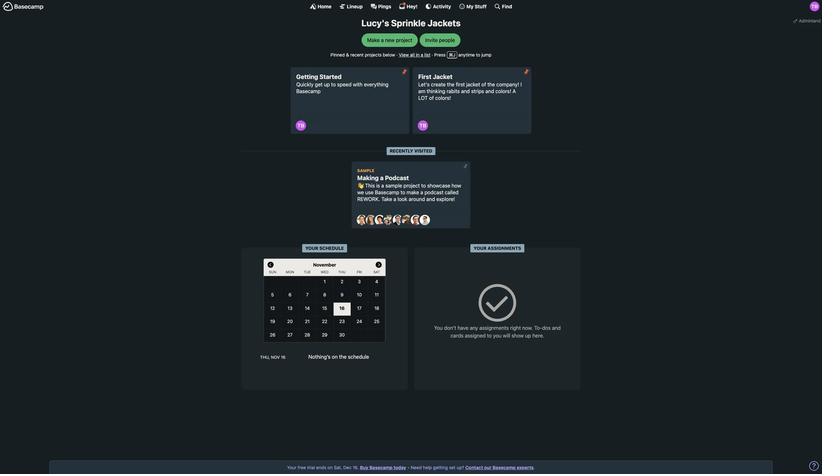 Task type: describe. For each thing, give the bounding box(es) containing it.
hey!
[[407, 3, 418, 9]]

getting started quickly get up to speed with everything basecamp
[[296, 73, 389, 94]]

look
[[398, 196, 408, 202]]

to inside getting started quickly get up to speed with everything basecamp
[[331, 82, 336, 88]]

buy basecamp today link
[[360, 465, 406, 470]]

cards
[[451, 333, 464, 339]]

pings button
[[371, 3, 391, 10]]

schedule
[[348, 354, 369, 360]]

recent
[[351, 52, 364, 57]]

jennifer young image
[[384, 215, 394, 225]]

cheryl walters image
[[366, 215, 376, 225]]

you
[[434, 325, 443, 331]]

projects
[[365, 52, 382, 57]]

1 vertical spatial of
[[429, 95, 434, 101]]

your for your schedule
[[306, 245, 318, 251]]

show
[[512, 333, 524, 339]]

a
[[513, 88, 516, 94]]

let's
[[419, 82, 430, 88]]

lineup link
[[339, 3, 363, 10]]

0 vertical spatial colors!
[[496, 88, 512, 94]]

speed
[[337, 82, 352, 88]]

lucy's sprinkle jackets
[[362, 18, 461, 28]]

with
[[353, 82, 363, 88]]

main element
[[0, 0, 823, 13]]

1 vertical spatial colors!
[[435, 95, 451, 101]]

invite people link
[[420, 33, 461, 47]]

thu, nov 16
[[260, 355, 286, 360]]

josh fiske image
[[393, 215, 403, 225]]

jared davis image
[[375, 215, 385, 225]]

first jacket let's create the first jacket of the company! i am thinking rabits and strips and colors! a lot of colors!
[[419, 73, 522, 101]]

tue
[[304, 270, 311, 274]]

recently visited
[[390, 148, 433, 153]]

your schedule
[[306, 245, 344, 251]]

basecamp right buy
[[370, 465, 393, 470]]

up inside getting started quickly get up to speed with everything basecamp
[[324, 82, 330, 88]]

1 vertical spatial tyler black image
[[296, 121, 306, 131]]

make a new project
[[367, 37, 413, 43]]

lot
[[419, 95, 428, 101]]

nicole katz image
[[402, 215, 412, 225]]

project inside sample making a podcast 👋 this is a sample project to showcase how we use basecamp to make a podcast called rework. take a look around and explore!
[[404, 183, 420, 189]]

a right making
[[380, 174, 384, 182]]

quickly
[[296, 82, 314, 88]]

below
[[383, 52, 395, 57]]

assigned
[[465, 333, 486, 339]]

1 horizontal spatial of
[[482, 82, 486, 88]]

adminland
[[799, 18, 821, 23]]

up inside "you don't have any assignments right now. to‑dos and cards assigned to you will show up here."
[[525, 333, 531, 339]]

nothing's on the schedule
[[309, 354, 369, 360]]

dec
[[343, 465, 352, 470]]

is
[[376, 183, 380, 189]]

people
[[439, 37, 455, 43]]

sample making a podcast 👋 this is a sample project to showcase how we use basecamp to make a podcast called rework. take a look around and explore!
[[357, 168, 462, 202]]

list
[[425, 52, 431, 57]]

contact
[[466, 465, 483, 470]]

don't
[[444, 325, 456, 331]]

how
[[452, 183, 462, 189]]

view all in a list link
[[399, 52, 431, 57]]

0 vertical spatial on
[[332, 354, 338, 360]]

this
[[365, 183, 375, 189]]

stuff
[[475, 3, 487, 9]]

visited
[[415, 148, 433, 153]]

👋
[[357, 183, 364, 189]]

contact our basecamp experts link
[[466, 465, 534, 470]]

will
[[503, 333, 511, 339]]

•
[[408, 465, 410, 470]]

thinking
[[427, 88, 446, 94]]

you
[[493, 333, 502, 339]]

around
[[409, 196, 425, 202]]

have
[[458, 325, 469, 331]]

invite
[[425, 37, 438, 43]]

home
[[318, 3, 332, 9]]

2 horizontal spatial the
[[488, 82, 495, 88]]

pinned & recent projects below · view all in a list
[[331, 52, 431, 57]]

a right is
[[382, 183, 384, 189]]

mon
[[286, 270, 294, 274]]

0 horizontal spatial the
[[339, 354, 347, 360]]

view
[[399, 52, 409, 57]]

press
[[434, 52, 446, 57]]

lineup
[[347, 3, 363, 9]]

schedule
[[320, 245, 344, 251]]

first
[[456, 82, 465, 88]]

.
[[534, 465, 535, 470]]

any
[[470, 325, 478, 331]]

you don't have any assignments right now. to‑dos and cards assigned to you will show up here.
[[434, 325, 561, 339]]

16
[[281, 355, 286, 360]]

need
[[411, 465, 422, 470]]

nov
[[271, 355, 280, 360]]

everything
[[364, 82, 389, 88]]

sprinkle
[[391, 18, 426, 28]]

november
[[313, 262, 336, 267]]

activity
[[433, 3, 451, 9]]

tyler black image inside main element
[[810, 2, 820, 11]]

and down "first"
[[461, 88, 470, 94]]

jump
[[482, 52, 492, 57]]

basecamp inside sample making a podcast 👋 this is a sample project to showcase how we use basecamp to make a podcast called rework. take a look around and explore!
[[375, 190, 399, 195]]

a left look at the left
[[394, 196, 396, 202]]

hey! button
[[399, 2, 418, 10]]

steve marsh image
[[411, 215, 421, 225]]



Task type: vqa. For each thing, say whether or not it's contained in the screenshot.
as…
no



Task type: locate. For each thing, give the bounding box(es) containing it.
nothing's
[[309, 354, 331, 360]]

showcase
[[427, 183, 451, 189]]

2 · from the left
[[432, 52, 433, 57]]

on
[[332, 354, 338, 360], [328, 465, 333, 470]]

activity link
[[426, 3, 451, 10]]

0 horizontal spatial of
[[429, 95, 434, 101]]

podcast
[[385, 174, 409, 182]]

your for your assignments
[[474, 245, 487, 251]]

1 horizontal spatial the
[[447, 82, 455, 88]]

anytime
[[459, 52, 475, 57]]

thu,
[[260, 355, 270, 360]]

1 horizontal spatial ·
[[432, 52, 433, 57]]

rabits
[[447, 88, 460, 94]]

invite people
[[425, 37, 455, 43]]

on right nothing's
[[332, 354, 338, 360]]

1 horizontal spatial your
[[306, 245, 318, 251]]

switch accounts image
[[3, 2, 44, 12]]

explore!
[[437, 196, 455, 202]]

and down podcast
[[427, 196, 435, 202]]

tyler black image
[[418, 121, 428, 131]]

0 vertical spatial tyler black image
[[810, 2, 820, 11]]

your left assignments at the right bottom
[[474, 245, 487, 251]]

your free trial ends on sat, dec 16. buy basecamp today • need help getting set up? contact our basecamp experts .
[[287, 465, 535, 470]]

0 horizontal spatial colors!
[[435, 95, 451, 101]]

tyler black image
[[810, 2, 820, 11], [296, 121, 306, 131]]

1 horizontal spatial tyler black image
[[810, 2, 820, 11]]

i
[[521, 82, 522, 88]]

first
[[419, 73, 432, 80]]

and right strips
[[486, 88, 494, 94]]

our
[[484, 465, 492, 470]]

pinned
[[331, 52, 345, 57]]

annie bryan image
[[357, 215, 367, 225]]

up right get
[[324, 82, 330, 88]]

new
[[385, 37, 395, 43]]

getting
[[296, 73, 318, 80]]

get
[[315, 82, 323, 88]]

a up around in the top of the page
[[421, 190, 423, 195]]

0 horizontal spatial up
[[324, 82, 330, 88]]

my stuff
[[467, 3, 487, 9]]

getting
[[433, 465, 448, 470]]

we
[[357, 190, 364, 195]]

to up podcast
[[421, 183, 426, 189]]

your left schedule
[[306, 245, 318, 251]]

a inside make a new project link
[[381, 37, 384, 43]]

to
[[476, 52, 480, 57], [331, 82, 336, 88], [421, 183, 426, 189], [401, 190, 405, 195], [487, 333, 492, 339]]

basecamp
[[296, 88, 321, 94], [375, 190, 399, 195], [370, 465, 393, 470], [493, 465, 516, 470]]

of down thinking
[[429, 95, 434, 101]]

and right to‑dos
[[552, 325, 561, 331]]

project up make
[[404, 183, 420, 189]]

lucy's
[[362, 18, 389, 28]]

to‑dos
[[535, 325, 551, 331]]

basecamp down quickly
[[296, 88, 321, 94]]

a right in
[[421, 52, 423, 57]]

and inside sample making a podcast 👋 this is a sample project to showcase how we use basecamp to make a podcast called rework. take a look around and explore!
[[427, 196, 435, 202]]

up down now.
[[525, 333, 531, 339]]

0 horizontal spatial your
[[287, 465, 297, 470]]

find button
[[495, 3, 512, 10]]

company!
[[497, 82, 519, 88]]

⌘ j anytime to jump
[[449, 52, 492, 57]]

· right the list
[[432, 52, 433, 57]]

am
[[419, 88, 426, 94]]

victor cooper image
[[420, 215, 430, 225]]

recently
[[390, 148, 414, 153]]

wed
[[321, 270, 329, 274]]

right
[[510, 325, 521, 331]]

to left you
[[487, 333, 492, 339]]

the left "company!"
[[488, 82, 495, 88]]

0 vertical spatial project
[[396, 37, 413, 43]]

adminland link
[[792, 16, 823, 25]]

colors! down "company!"
[[496, 88, 512, 94]]

today
[[394, 465, 406, 470]]

free
[[298, 465, 306, 470]]

sample
[[386, 183, 402, 189]]

basecamp right our on the right
[[493, 465, 516, 470]]

sun
[[269, 270, 276, 274]]

use
[[365, 190, 374, 195]]

take
[[382, 196, 392, 202]]

on left sat,
[[328, 465, 333, 470]]

1 vertical spatial on
[[328, 465, 333, 470]]

jacket
[[433, 73, 453, 80]]

a
[[381, 37, 384, 43], [421, 52, 423, 57], [380, 174, 384, 182], [382, 183, 384, 189], [421, 190, 423, 195], [394, 196, 396, 202]]

sample
[[357, 168, 375, 173]]

make a new project link
[[362, 33, 418, 47]]

find
[[502, 3, 512, 9]]

strips
[[471, 88, 484, 94]]

to up look at the left
[[401, 190, 405, 195]]

the
[[447, 82, 455, 88], [488, 82, 495, 88], [339, 354, 347, 360]]

1 horizontal spatial up
[[525, 333, 531, 339]]

&
[[346, 52, 349, 57]]

2 horizontal spatial your
[[474, 245, 487, 251]]

colors!
[[496, 88, 512, 94], [435, 95, 451, 101]]

16.
[[353, 465, 359, 470]]

a left new
[[381, 37, 384, 43]]

basecamp up take on the left top
[[375, 190, 399, 195]]

the left schedule
[[339, 354, 347, 360]]

project right new
[[396, 37, 413, 43]]

to down started
[[331, 82, 336, 88]]

0 horizontal spatial tyler black image
[[296, 121, 306, 131]]

the up rabits
[[447, 82, 455, 88]]

assignments
[[488, 245, 521, 251]]

your left free at the left of the page
[[287, 465, 297, 470]]

up
[[324, 82, 330, 88], [525, 333, 531, 339]]

started
[[320, 73, 342, 80]]

thu
[[339, 270, 346, 274]]

rework.
[[357, 196, 380, 202]]

jacket
[[467, 82, 480, 88]]

1 · from the left
[[397, 52, 398, 57]]

colors! down thinking
[[435, 95, 451, 101]]

project
[[396, 37, 413, 43], [404, 183, 420, 189]]

to left "jump"
[[476, 52, 480, 57]]

0 vertical spatial up
[[324, 82, 330, 88]]

1 vertical spatial project
[[404, 183, 420, 189]]

all
[[410, 52, 415, 57]]

·
[[397, 52, 398, 57], [432, 52, 433, 57]]

· left view
[[397, 52, 398, 57]]

make
[[367, 37, 380, 43]]

ends
[[316, 465, 326, 470]]

of up strips
[[482, 82, 486, 88]]

buy
[[360, 465, 369, 470]]

None submit
[[399, 67, 410, 77], [522, 67, 532, 77], [460, 162, 471, 172], [399, 67, 410, 77], [522, 67, 532, 77], [460, 162, 471, 172]]

sat
[[374, 270, 380, 274]]

1 vertical spatial up
[[525, 333, 531, 339]]

assignments
[[480, 325, 509, 331]]

to inside "you don't have any assignments right now. to‑dos and cards assigned to you will show up here."
[[487, 333, 492, 339]]

up?
[[457, 465, 464, 470]]

make
[[407, 190, 419, 195]]

basecamp inside getting started quickly get up to speed with everything basecamp
[[296, 88, 321, 94]]

create
[[431, 82, 446, 88]]

0 horizontal spatial ·
[[397, 52, 398, 57]]

1 horizontal spatial colors!
[[496, 88, 512, 94]]

and inside "you don't have any assignments right now. to‑dos and cards assigned to you will show up here."
[[552, 325, 561, 331]]

0 vertical spatial of
[[482, 82, 486, 88]]

and
[[461, 88, 470, 94], [486, 88, 494, 94], [427, 196, 435, 202], [552, 325, 561, 331]]



